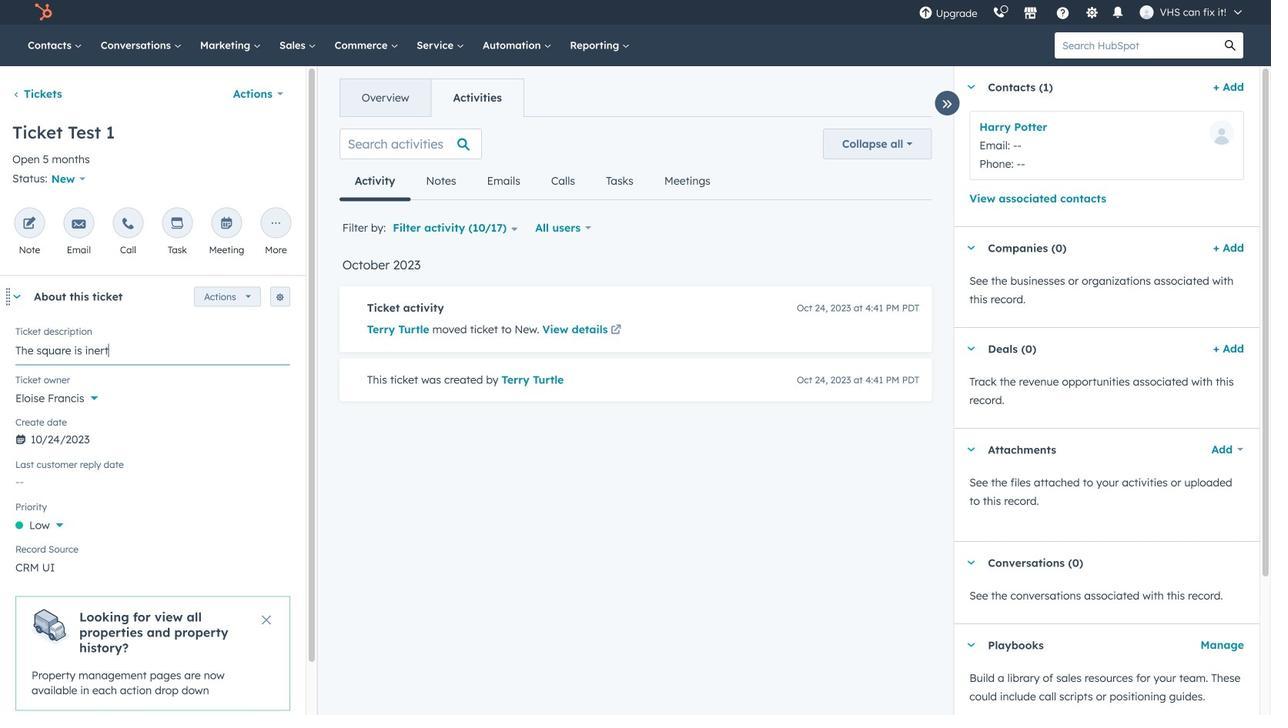 Task type: vqa. For each thing, say whether or not it's contained in the screenshot.
Christina Overa icon
no



Task type: describe. For each thing, give the bounding box(es) containing it.
note image
[[23, 217, 36, 231]]

email image
[[72, 217, 86, 231]]

marketplaces image
[[1024, 7, 1038, 21]]

-- text field
[[15, 468, 290, 492]]

Search activities search field
[[339, 129, 482, 159]]

2 link opens in a new window image from the top
[[611, 325, 622, 336]]

more image
[[269, 217, 283, 231]]

manage card settings image
[[276, 293, 285, 303]]

meeting image
[[220, 217, 234, 231]]



Task type: locate. For each thing, give the bounding box(es) containing it.
None text field
[[15, 335, 290, 365]]

call image
[[121, 217, 135, 231]]

navigation
[[339, 79, 524, 117]]

caret image
[[967, 85, 976, 89], [967, 246, 976, 250], [967, 347, 976, 351]]

0 vertical spatial caret image
[[967, 85, 976, 89]]

1 vertical spatial caret image
[[967, 246, 976, 250]]

tab list
[[339, 163, 726, 201]]

Search HubSpot search field
[[1055, 32, 1218, 59]]

MM/DD/YYYY text field
[[15, 425, 290, 450]]

2 vertical spatial caret image
[[967, 347, 976, 351]]

terry turtle image
[[1140, 5, 1154, 19]]

1 link opens in a new window image from the top
[[611, 322, 622, 340]]

feed
[[327, 116, 944, 420]]

caret image
[[12, 295, 22, 299], [967, 448, 976, 452], [967, 561, 976, 565], [967, 643, 976, 647]]

alert
[[15, 596, 290, 711]]

link opens in a new window image
[[611, 322, 622, 340], [611, 325, 622, 336]]

menu
[[912, 0, 1253, 25]]

2 caret image from the top
[[967, 246, 976, 250]]

1 caret image from the top
[[967, 85, 976, 89]]

task image
[[170, 217, 184, 231]]

close image
[[262, 616, 271, 625]]

3 caret image from the top
[[967, 347, 976, 351]]



